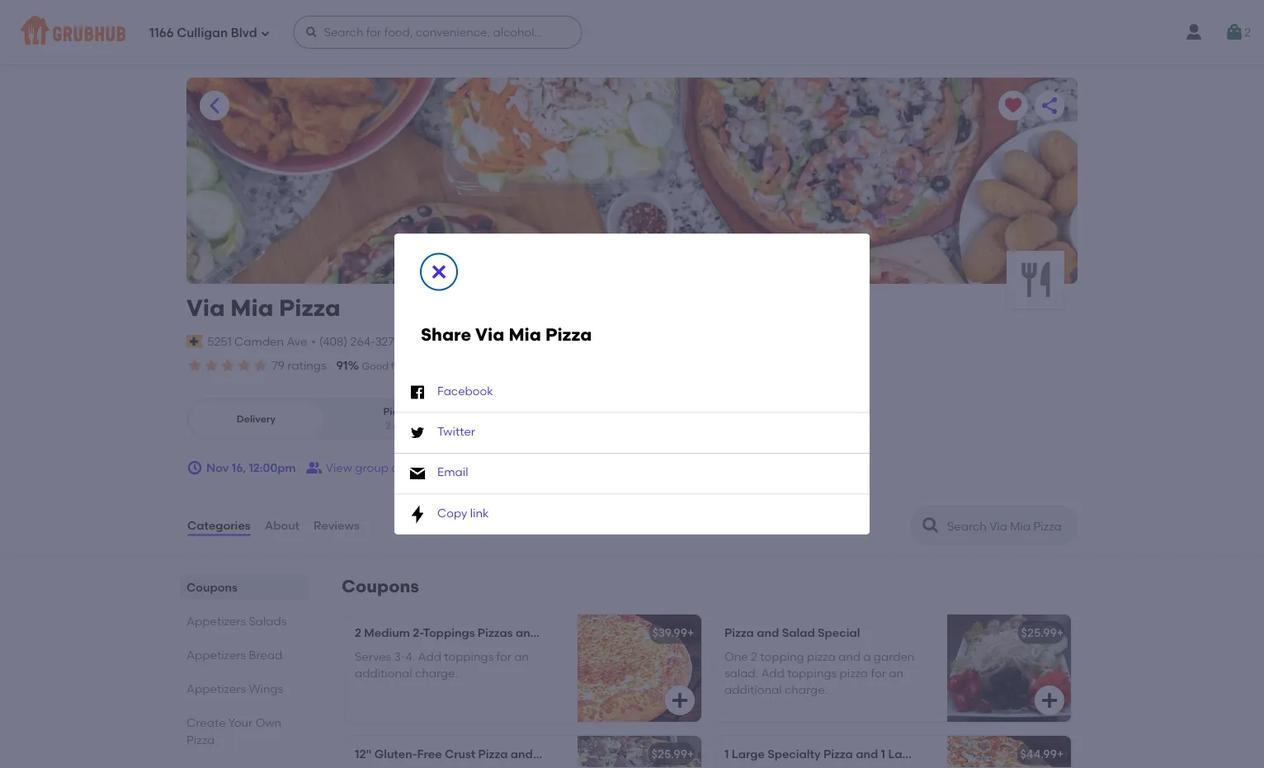 Task type: vqa. For each thing, say whether or not it's contained in the screenshot.
Appetizers Wings
yes



Task type: describe. For each thing, give the bounding box(es) containing it.
one inside one 2 topping pizza and a garden salad. add toppings pizza for an additional charge.
[[725, 649, 748, 663]]

liter
[[576, 626, 602, 640]]

one 2 topping pizza and a garden salad. add toppings pizza for an additional charge.
[[725, 649, 915, 697]]

salad.
[[725, 666, 758, 680]]

1 horizontal spatial special
[[818, 626, 860, 640]]

pizzas
[[478, 626, 513, 640]]

2 inside one 2 topping pizza and a garden salad. add toppings pizza for an additional charge.
[[751, 649, 757, 663]]

specialty
[[768, 747, 821, 761]]

add inside one 2 topping pizza and a garden salad. add toppings pizza for an additional charge.
[[761, 666, 785, 680]]

$44.99 +
[[1020, 747, 1064, 761]]

$39.99 +
[[652, 626, 694, 640]]

topping
[[760, 649, 804, 663]]

own
[[256, 716, 282, 730]]

categories button
[[186, 496, 251, 555]]

salads
[[249, 614, 287, 628]]

saved restaurant image
[[1003, 96, 1023, 116]]

search icon image
[[921, 516, 941, 536]]

5251 camden ave
[[207, 334, 307, 348]]

12:00pm
[[249, 461, 296, 475]]

charge. inside serves 3-4. add toppings for an additional charge.
[[415, 666, 458, 680]]

$25.99 for 12" gluten-free crust pizza and salad special image
[[652, 747, 687, 761]]

option group containing pickup
[[186, 398, 470, 440]]

for inside one 2 topping pizza and a garden salad. add toppings pizza for an additional charge.
[[871, 666, 886, 680]]

appetizers salads
[[186, 614, 287, 628]]

pickup 2.4 mi
[[383, 405, 417, 432]]

categories
[[187, 519, 251, 533]]

1 1 from the left
[[725, 747, 729, 761]]

saved restaurant button
[[998, 91, 1028, 120]]

people icon image
[[306, 460, 322, 476]]

1 horizontal spatial mia
[[509, 324, 541, 345]]

$44.99
[[1020, 747, 1057, 761]]

pizza inside create your own pizza
[[186, 733, 215, 747]]

and up topping
[[757, 626, 779, 640]]

+ for the 1 large specialty pizza and 1 large single topping pizza image
[[1057, 747, 1064, 761]]

serves 3-4. add toppings for an additional charge.
[[355, 649, 529, 680]]

additional inside one 2 topping pizza and a garden salad. add toppings pizza for an additional charge.
[[725, 683, 782, 697]]

2.4
[[385, 420, 399, 432]]

appetizers bread tab
[[186, 646, 302, 664]]

camden
[[234, 334, 284, 348]]

about button
[[264, 496, 300, 555]]

order
[[391, 461, 422, 475]]

mi
[[402, 420, 414, 432]]

delivery
[[237, 413, 276, 425]]

2 medium 2-toppings pizzas and one 2 liter soda
[[355, 626, 634, 640]]

1 large specialty pizza and 1 large single topping pizza
[[725, 747, 1040, 761]]

twitter
[[437, 424, 475, 438]]

appetizers for appetizers bread
[[186, 648, 246, 662]]

+ for pizza and salad special image
[[1057, 626, 1064, 640]]

79 ratings
[[272, 359, 326, 373]]

culligan
[[177, 26, 228, 41]]

copy
[[437, 506, 467, 520]]

link
[[470, 506, 489, 520]]

email
[[437, 465, 468, 479]]

share icon image
[[1040, 96, 1060, 116]]

0 vertical spatial salad
[[782, 626, 815, 640]]

0 horizontal spatial salad
[[536, 747, 569, 761]]

79
[[272, 359, 285, 373]]

pickup
[[383, 405, 417, 417]]

share via mia pizza
[[421, 324, 592, 345]]

+ for 2 medium 2-toppings pizzas and one 2 liter soda image
[[687, 626, 694, 640]]

blvd
[[231, 26, 257, 41]]

12"
[[355, 747, 372, 761]]

$39.99
[[652, 626, 687, 640]]

good food
[[362, 360, 413, 372]]

Search Via Mia Pizza search field
[[946, 518, 1072, 534]]

appetizers wings tab
[[186, 680, 302, 697]]

via mia pizza
[[186, 294, 340, 322]]

coupons inside tab
[[186, 580, 237, 594]]

5251 camden ave button
[[206, 332, 308, 351]]

and right crust
[[511, 747, 533, 761]]

create your own pizza tab
[[186, 714, 302, 749]]

wings
[[249, 682, 283, 696]]

food
[[391, 360, 413, 372]]

about
[[265, 519, 300, 533]]

12" gluten-free crust pizza and salad special image
[[578, 736, 701, 768]]

for inside serves 3-4. add toppings for an additional charge.
[[496, 649, 512, 663]]

(408)
[[319, 334, 348, 348]]

(408) 264-3278 button
[[319, 333, 401, 350]]

$25.99 + for 12" gluten-free crust pizza and salad special image
[[652, 747, 694, 761]]

0 vertical spatial pizza
[[807, 649, 836, 663]]

group
[[355, 461, 389, 475]]

caret left icon image
[[205, 96, 224, 116]]

4.
[[406, 649, 415, 663]]

0 horizontal spatial mia
[[230, 294, 273, 322]]

view group order
[[326, 461, 422, 475]]

ratings
[[287, 359, 326, 373]]



Task type: locate. For each thing, give the bounding box(es) containing it.
0 vertical spatial toppings
[[444, 649, 494, 663]]

1 horizontal spatial salad
[[782, 626, 815, 640]]

2-
[[413, 626, 423, 640]]

subscription pass image
[[186, 335, 203, 348]]

additional
[[355, 666, 412, 680], [725, 683, 782, 697]]

1
[[725, 747, 729, 761], [881, 747, 885, 761]]

add right 4.
[[418, 649, 441, 663]]

0 horizontal spatial charge.
[[415, 666, 458, 680]]

2 1 from the left
[[881, 747, 885, 761]]

charge.
[[415, 666, 458, 680], [785, 683, 828, 697]]

one left liter
[[541, 626, 564, 640]]

3-
[[394, 649, 406, 663]]

5251
[[207, 334, 232, 348]]

0 vertical spatial special
[[818, 626, 860, 640]]

mia
[[230, 294, 273, 322], [509, 324, 541, 345]]

bread
[[249, 648, 282, 662]]

toppings down the 'toppings'
[[444, 649, 494, 663]]

large
[[732, 747, 765, 761], [888, 747, 921, 761]]

additional down 'serves'
[[355, 666, 412, 680]]

charge. down topping
[[785, 683, 828, 697]]

1 horizontal spatial coupons
[[342, 576, 419, 597]]

1 vertical spatial $25.99
[[652, 747, 687, 761]]

charge. down 4.
[[415, 666, 458, 680]]

an inside one 2 topping pizza and a garden salad. add toppings pizza for an additional charge.
[[889, 666, 904, 680]]

svg image for nov 16, 12:00pm
[[186, 460, 203, 476]]

an down 2 medium 2-toppings pizzas and one 2 liter soda
[[514, 649, 529, 663]]

toppings down topping
[[787, 666, 837, 680]]

additional inside serves 3-4. add toppings for an additional charge.
[[355, 666, 412, 680]]

0 horizontal spatial add
[[418, 649, 441, 663]]

1 horizontal spatial pizza
[[840, 666, 868, 680]]

ave
[[287, 334, 307, 348]]

1 vertical spatial charge.
[[785, 683, 828, 697]]

view
[[326, 461, 352, 475]]

1 large specialty pizza and 1 large single topping pizza image
[[947, 736, 1071, 768]]

1 vertical spatial additional
[[725, 683, 782, 697]]

and
[[516, 626, 538, 640], [757, 626, 779, 640], [838, 649, 861, 663], [511, 747, 533, 761], [856, 747, 878, 761]]

1 vertical spatial $25.99 +
[[652, 747, 694, 761]]

toppings inside one 2 topping pizza and a garden salad. add toppings pizza for an additional charge.
[[787, 666, 837, 680]]

appetizers for appetizers salads
[[186, 614, 246, 628]]

12" gluten-free crust pizza and salad special
[[355, 747, 614, 761]]

crust
[[445, 747, 475, 761]]

0 horizontal spatial for
[[496, 649, 512, 663]]

add inside serves 3-4. add toppings for an additional charge.
[[418, 649, 441, 663]]

+
[[687, 626, 694, 640], [1057, 626, 1064, 640], [687, 747, 694, 761], [1057, 747, 1064, 761]]

0 horizontal spatial an
[[514, 649, 529, 663]]

1 left specialty on the bottom right of the page
[[725, 747, 729, 761]]

via up "subscription pass" icon
[[186, 294, 225, 322]]

0 vertical spatial additional
[[355, 666, 412, 680]]

nov 16, 12:00pm button
[[186, 453, 296, 483]]

via right share on the top
[[475, 324, 504, 345]]

$25.99 + for pizza and salad special image
[[1021, 626, 1064, 640]]

0 vertical spatial $25.99
[[1021, 626, 1057, 640]]

topping
[[961, 747, 1007, 761]]

create your own pizza
[[186, 716, 282, 747]]

1 horizontal spatial for
[[871, 666, 886, 680]]

mia right share on the top
[[509, 324, 541, 345]]

create
[[186, 716, 226, 730]]

an down garden in the bottom of the page
[[889, 666, 904, 680]]

1 horizontal spatial via
[[475, 324, 504, 345]]

toppings
[[444, 649, 494, 663], [787, 666, 837, 680]]

0 horizontal spatial via
[[186, 294, 225, 322]]

coupons tab
[[186, 579, 302, 596]]

your
[[228, 716, 253, 730]]

appetizers up 'appetizers bread' on the bottom left
[[186, 614, 246, 628]]

2
[[1245, 25, 1251, 39], [355, 626, 361, 640], [567, 626, 574, 640], [751, 649, 757, 663]]

0 vertical spatial $25.99 +
[[1021, 626, 1064, 640]]

pizza down a
[[840, 666, 868, 680]]

special
[[818, 626, 860, 640], [572, 747, 614, 761]]

a
[[863, 649, 871, 663]]

• (408) 264-3278
[[311, 334, 401, 348]]

2 button
[[1225, 17, 1251, 47]]

•
[[311, 334, 316, 348]]

0 vertical spatial charge.
[[415, 666, 458, 680]]

and right pizzas
[[516, 626, 538, 640]]

coupons up the appetizers salads
[[186, 580, 237, 594]]

0 vertical spatial add
[[418, 649, 441, 663]]

coupons up medium
[[342, 576, 419, 597]]

1 horizontal spatial one
[[725, 649, 748, 663]]

large left specialty on the bottom right of the page
[[732, 747, 765, 761]]

1 vertical spatial toppings
[[787, 666, 837, 680]]

1 vertical spatial add
[[761, 666, 785, 680]]

medium
[[364, 626, 410, 640]]

view group order button
[[306, 453, 422, 483]]

1166 culligan blvd
[[149, 26, 257, 41]]

additional down salad.
[[725, 683, 782, 697]]

via mia pizza logo image
[[1007, 251, 1064, 309]]

pizza
[[807, 649, 836, 663], [840, 666, 868, 680]]

free
[[417, 747, 442, 761]]

1 vertical spatial salad
[[536, 747, 569, 761]]

nov
[[206, 461, 229, 475]]

appetizers up appetizers wings
[[186, 648, 246, 662]]

good
[[362, 360, 389, 372]]

and inside one 2 topping pizza and a garden salad. add toppings pizza for an additional charge.
[[838, 649, 861, 663]]

0 vertical spatial an
[[514, 649, 529, 663]]

add down topping
[[761, 666, 785, 680]]

1 vertical spatial pizza
[[840, 666, 868, 680]]

1 vertical spatial appetizers
[[186, 648, 246, 662]]

add
[[418, 649, 441, 663], [761, 666, 785, 680]]

one up salad.
[[725, 649, 748, 663]]

1 appetizers from the top
[[186, 614, 246, 628]]

share
[[421, 324, 471, 345]]

1 horizontal spatial 1
[[881, 747, 885, 761]]

coupons
[[342, 576, 419, 597], [186, 580, 237, 594]]

1 vertical spatial one
[[725, 649, 748, 663]]

2 vertical spatial appetizers
[[186, 682, 246, 696]]

facebook
[[437, 384, 493, 398]]

1 vertical spatial an
[[889, 666, 904, 680]]

+ for 12" gluten-free crust pizza and salad special image
[[687, 747, 694, 761]]

gluten-
[[374, 747, 417, 761]]

0 vertical spatial appetizers
[[186, 614, 246, 628]]

0 vertical spatial for
[[496, 649, 512, 663]]

1 vertical spatial mia
[[509, 324, 541, 345]]

1 horizontal spatial toppings
[[787, 666, 837, 680]]

0 horizontal spatial special
[[572, 747, 614, 761]]

main navigation navigation
[[0, 0, 1264, 64]]

16,
[[232, 461, 246, 475]]

0 horizontal spatial pizza
[[807, 649, 836, 663]]

star icon image
[[186, 357, 203, 374], [203, 357, 219, 374], [219, 357, 236, 374], [236, 357, 253, 374], [253, 357, 269, 374], [253, 357, 269, 374]]

0 horizontal spatial $25.99
[[652, 747, 687, 761]]

$25.99 +
[[1021, 626, 1064, 640], [652, 747, 694, 761]]

0 horizontal spatial coupons
[[186, 580, 237, 594]]

pizza down pizza and salad special
[[807, 649, 836, 663]]

and left a
[[838, 649, 861, 663]]

reviews button
[[313, 496, 360, 555]]

nov 16, 12:00pm
[[206, 461, 296, 475]]

appetizers wings
[[186, 682, 283, 696]]

0 vertical spatial one
[[541, 626, 564, 640]]

0 horizontal spatial additional
[[355, 666, 412, 680]]

and right specialty on the bottom right of the page
[[856, 747, 878, 761]]

2 medium 2-toppings pizzas and one 2 liter soda image
[[578, 615, 701, 722]]

1 left single
[[881, 747, 885, 761]]

2 large from the left
[[888, 747, 921, 761]]

0 horizontal spatial large
[[732, 747, 765, 761]]

svg image inside 2 button
[[1225, 22, 1245, 42]]

svg image for twitter
[[408, 423, 427, 443]]

3 appetizers from the top
[[186, 682, 246, 696]]

0 horizontal spatial one
[[541, 626, 564, 640]]

1 vertical spatial special
[[572, 747, 614, 761]]

1 horizontal spatial $25.99 +
[[1021, 626, 1064, 640]]

1 horizontal spatial large
[[888, 747, 921, 761]]

91
[[336, 359, 348, 373]]

svg image for 2
[[1225, 22, 1245, 42]]

mia up 5251 camden ave
[[230, 294, 273, 322]]

0 horizontal spatial $25.99 +
[[652, 747, 694, 761]]

3278
[[375, 334, 401, 348]]

an inside serves 3-4. add toppings for an additional charge.
[[514, 649, 529, 663]]

svg image inside nov 16, 12:00pm button
[[186, 460, 203, 476]]

svg image
[[1225, 22, 1245, 42], [429, 262, 449, 282], [408, 423, 427, 443], [186, 460, 203, 476], [670, 691, 690, 711]]

an
[[514, 649, 529, 663], [889, 666, 904, 680]]

for down a
[[871, 666, 886, 680]]

0 horizontal spatial 1
[[725, 747, 729, 761]]

1 horizontal spatial an
[[889, 666, 904, 680]]

0 vertical spatial via
[[186, 294, 225, 322]]

0 vertical spatial mia
[[230, 294, 273, 322]]

1 horizontal spatial add
[[761, 666, 785, 680]]

large left single
[[888, 747, 921, 761]]

0 horizontal spatial toppings
[[444, 649, 494, 663]]

copy link
[[437, 506, 489, 520]]

option group
[[186, 398, 470, 440]]

2 inside button
[[1245, 25, 1251, 39]]

1166
[[149, 26, 174, 41]]

1 horizontal spatial additional
[[725, 683, 782, 697]]

svg image
[[305, 26, 318, 39], [260, 28, 270, 38], [408, 383, 427, 402], [408, 464, 427, 484], [408, 505, 427, 524], [1040, 691, 1060, 711]]

1 vertical spatial for
[[871, 666, 886, 680]]

$25.99
[[1021, 626, 1057, 640], [652, 747, 687, 761]]

$25.99 for pizza and salad special image
[[1021, 626, 1057, 640]]

for down pizzas
[[496, 649, 512, 663]]

1 large from the left
[[732, 747, 765, 761]]

serves
[[355, 649, 391, 663]]

salad
[[782, 626, 815, 640], [536, 747, 569, 761]]

toppings inside serves 3-4. add toppings for an additional charge.
[[444, 649, 494, 663]]

single
[[924, 747, 959, 761]]

1 horizontal spatial charge.
[[785, 683, 828, 697]]

one
[[541, 626, 564, 640], [725, 649, 748, 663]]

reviews
[[314, 519, 360, 533]]

1 vertical spatial via
[[475, 324, 504, 345]]

appetizers up create
[[186, 682, 246, 696]]

2 appetizers from the top
[[186, 648, 246, 662]]

toppings
[[423, 626, 475, 640]]

1 horizontal spatial $25.99
[[1021, 626, 1057, 640]]

via
[[186, 294, 225, 322], [475, 324, 504, 345]]

garden
[[874, 649, 915, 663]]

264-
[[350, 334, 375, 348]]

pizza and salad special
[[725, 626, 860, 640]]

charge. inside one 2 topping pizza and a garden salad. add toppings pizza for an additional charge.
[[785, 683, 828, 697]]

appetizers bread
[[186, 648, 282, 662]]

appetizers salads tab
[[186, 612, 302, 630]]

pizza and salad special image
[[947, 615, 1071, 722]]

appetizers for appetizers wings
[[186, 682, 246, 696]]

soda
[[605, 626, 634, 640]]



